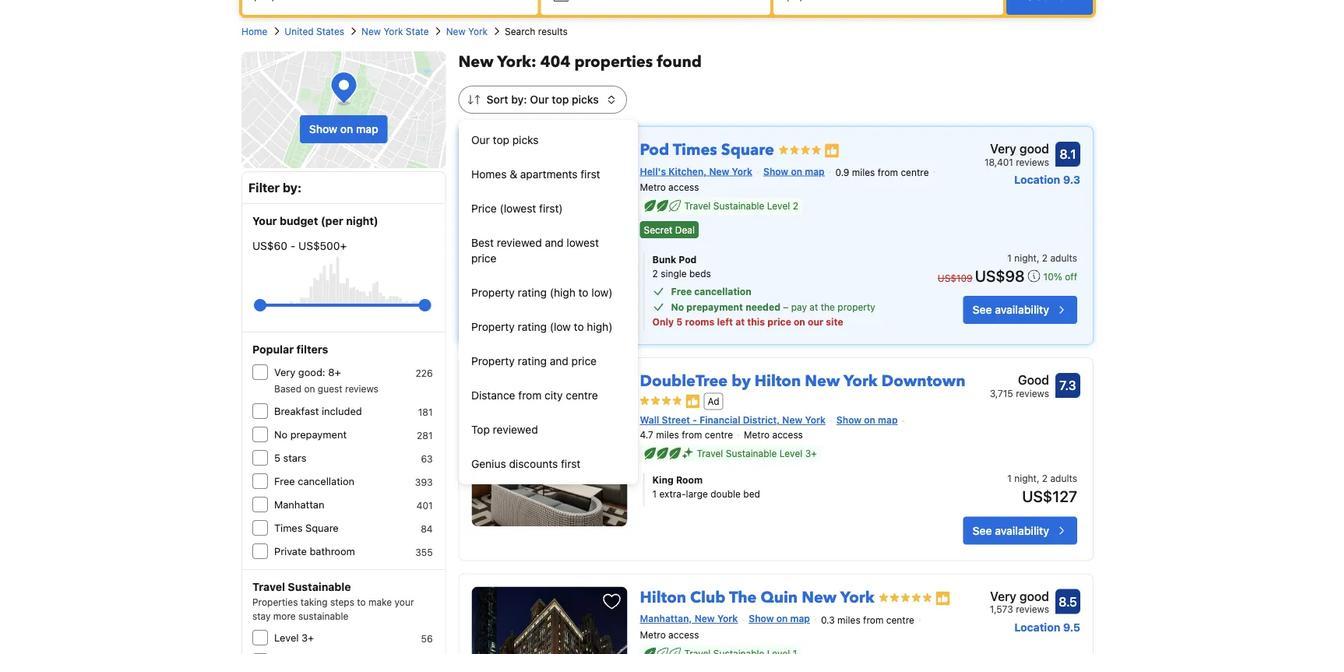 Task type: locate. For each thing, give the bounding box(es) containing it.
from down the street
[[682, 430, 703, 441]]

this property is part of our preferred partner programme. it is committed to providing commendable service and good value. it will pay us a higher commission if you make a booking. image
[[824, 143, 840, 159], [685, 394, 701, 409], [685, 394, 701, 409]]

reviews up included at the left
[[345, 383, 379, 394]]

travel sustainable level 2
[[685, 201, 799, 212]]

hilton club the quin new york link
[[640, 581, 875, 609]]

more
[[273, 611, 296, 622]]

1 location from the top
[[1015, 173, 1061, 186]]

reviews for based on guest reviews
[[345, 383, 379, 394]]

sustainable down 0.9 miles from centre metro access
[[714, 201, 765, 212]]

0 vertical spatial travel
[[685, 201, 711, 212]]

3+ up king room "link"
[[806, 449, 817, 460]]

very good element up location 9.3 on the right
[[985, 139, 1050, 158]]

club
[[691, 587, 726, 609]]

1 , from the top
[[1037, 253, 1040, 263]]

property
[[471, 286, 515, 299], [471, 321, 515, 334], [471, 355, 515, 368]]

1 good from the top
[[1020, 141, 1050, 156]]

1 vertical spatial adults
[[1051, 474, 1078, 484]]

sustainable down metro access
[[726, 449, 777, 460]]

location 9.3
[[1015, 173, 1081, 186]]

reviewed down (lowest
[[497, 237, 542, 249]]

from
[[878, 167, 899, 178], [518, 389, 542, 402], [682, 430, 703, 441], [864, 615, 884, 626]]

1 vertical spatial no
[[274, 429, 288, 441]]

square up private bathroom
[[306, 523, 339, 534]]

1 see availability link from the top
[[964, 296, 1078, 324]]

location down very good 18,401 reviews
[[1015, 173, 1061, 186]]

new down "our"
[[805, 371, 840, 392]]

see availability link down us$98
[[964, 296, 1078, 324]]

see for king room
[[973, 525, 993, 537]]

1 for 1 night , 2 adults us$127
[[1008, 474, 1012, 484]]

9.5
[[1064, 621, 1081, 634]]

availability for king room
[[995, 525, 1050, 537]]

reviewed right top
[[493, 424, 538, 436]]

1 vertical spatial good
[[1020, 589, 1050, 604]]

good up location 9.5
[[1020, 589, 1050, 604]]

from right 0.3
[[864, 615, 884, 626]]

5 left stars
[[274, 452, 281, 464]]

first right apartments
[[581, 168, 601, 181]]

reviews inside 'good 3,715 reviews'
[[1016, 388, 1050, 399]]

281
[[417, 430, 433, 441]]

no
[[671, 302, 684, 313], [274, 429, 288, 441]]

1 vertical spatial square
[[306, 523, 339, 534]]

0 vertical spatial location
[[1015, 173, 1061, 186]]

property inside button
[[471, 321, 515, 334]]

2 vertical spatial to
[[357, 597, 366, 608]]

0 horizontal spatial hilton
[[640, 587, 687, 609]]

1 vertical spatial availability
[[995, 525, 1050, 537]]

1 vertical spatial 5
[[274, 452, 281, 464]]

1 night from the top
[[1015, 253, 1037, 263]]

availability down us$98
[[995, 304, 1050, 316]]

and inside "best reviewed and lowest price"
[[545, 237, 564, 249]]

property up distance
[[471, 355, 515, 368]]

2 vertical spatial metro
[[640, 630, 666, 641]]

picks down new york: 404 properties found
[[572, 93, 599, 106]]

2 night from the top
[[1015, 474, 1037, 484]]

no up "5 stars"
[[274, 429, 288, 441]]

1 horizontal spatial square
[[722, 139, 775, 161]]

1 horizontal spatial -
[[693, 415, 697, 426]]

adults up 10% off
[[1051, 253, 1078, 263]]

1 property from the top
[[471, 286, 515, 299]]

first right discounts
[[561, 458, 581, 471]]

free cancellation down beds
[[671, 286, 752, 297]]

to for (high
[[579, 286, 589, 299]]

show for doubletree by hilton new york downtown
[[837, 415, 862, 426]]

2 vertical spatial 1
[[653, 489, 657, 500]]

2 vertical spatial travel
[[253, 581, 285, 594]]

reviews for very good 18,401 reviews
[[1016, 157, 1050, 168]]

results
[[538, 26, 568, 37]]

home
[[242, 26, 268, 37]]

1 vertical spatial see availability
[[973, 525, 1050, 537]]

0 vertical spatial cancellation
[[695, 286, 752, 297]]

centre for 0.3 miles from centre metro access
[[887, 615, 915, 626]]

2 good from the top
[[1020, 589, 1050, 604]]

from inside 0.9 miles from centre metro access
[[878, 167, 899, 178]]

0 vertical spatial ,
[[1037, 253, 1040, 263]]

1 horizontal spatial 5
[[677, 316, 683, 327]]

travel up the deal
[[685, 201, 711, 212]]

reviews
[[1016, 157, 1050, 168], [345, 383, 379, 394], [1016, 388, 1050, 399], [1016, 604, 1050, 615]]

see
[[973, 304, 993, 316], [973, 525, 993, 537]]

centre inside 0.9 miles from centre metro access
[[901, 167, 929, 178]]

cancellation up the 'manhattan'
[[298, 476, 355, 487]]

to left make
[[357, 597, 366, 608]]

show
[[309, 123, 338, 136], [764, 166, 789, 177], [837, 415, 862, 426], [749, 614, 774, 625]]

price down the "high)"
[[572, 355, 597, 368]]

kitchen,
[[669, 166, 707, 177]]

rating for and
[[518, 355, 547, 368]]

miles right 0.9
[[852, 167, 875, 178]]

centre inside button
[[566, 389, 598, 402]]

0 vertical spatial night
[[1015, 253, 1037, 263]]

price
[[471, 202, 497, 215]]

0.9 miles from centre metro access
[[640, 167, 929, 193]]

and
[[545, 237, 564, 249], [550, 355, 569, 368]]

picks inside button
[[513, 134, 539, 147]]

0 vertical spatial picks
[[572, 93, 599, 106]]

1 vertical spatial night
[[1015, 474, 1037, 484]]

centre right city
[[566, 389, 598, 402]]

5 right only
[[677, 316, 683, 327]]

0 vertical spatial access
[[669, 182, 699, 193]]

centre right 0.3
[[887, 615, 915, 626]]

location down very good 1,573 reviews
[[1015, 621, 1061, 634]]

1 vertical spatial location
[[1015, 621, 1061, 634]]

by: right sort
[[511, 93, 527, 106]]

- right us$60
[[291, 240, 296, 253]]

, inside 1 night , 2 adults us$127
[[1037, 474, 1040, 484]]

show on map for doubletree by hilton new york downtown
[[837, 415, 898, 426]]

prepayment for no prepayment
[[290, 429, 347, 441]]

adults for 1 night , 2 adults us$127
[[1051, 474, 1078, 484]]

free down "5 stars"
[[274, 476, 295, 487]]

show inside show on map button
[[309, 123, 338, 136]]

0 vertical spatial adults
[[1051, 253, 1078, 263]]

price down best
[[471, 252, 497, 265]]

0 horizontal spatial no
[[274, 429, 288, 441]]

very up 18,401
[[991, 141, 1017, 156]]

apartments
[[520, 168, 578, 181]]

our down 404
[[530, 93, 549, 106]]

prepayment
[[687, 302, 744, 313], [290, 429, 347, 441]]

miles for hilton club the quin new york
[[838, 615, 861, 626]]

free cancellation up the 'manhattan'
[[274, 476, 355, 487]]

metro for club
[[640, 630, 666, 641]]

top down 404
[[552, 93, 569, 106]]

night up us$98
[[1015, 253, 1037, 263]]

1 adults from the top
[[1051, 253, 1078, 263]]

new down new york
[[459, 51, 494, 73]]

sustainable up "taking"
[[288, 581, 351, 594]]

no for no prepayment
[[274, 429, 288, 441]]

free down '2 single beds'
[[671, 286, 692, 297]]

top inside button
[[493, 134, 510, 147]]

night up the us$127
[[1015, 474, 1037, 484]]

sustainable
[[714, 201, 765, 212], [726, 449, 777, 460], [288, 581, 351, 594]]

0 vertical spatial see availability link
[[964, 296, 1078, 324]]

0 horizontal spatial pod
[[640, 139, 670, 161]]

reviewed for best
[[497, 237, 542, 249]]

top up homes
[[493, 134, 510, 147]]

0 horizontal spatial price
[[471, 252, 497, 265]]

travel for by
[[697, 449, 724, 460]]

price down no prepayment needed – pay at the property
[[768, 316, 792, 327]]

no up only
[[671, 302, 684, 313]]

new up metro access
[[783, 415, 803, 426]]

metro inside 0.9 miles from centre metro access
[[640, 182, 666, 193]]

0 vertical spatial availability
[[995, 304, 1050, 316]]

0 vertical spatial level
[[768, 201, 790, 212]]

united states
[[285, 26, 344, 37]]

1 availability from the top
[[995, 304, 1050, 316]]

good element
[[990, 371, 1050, 390]]

reviewed inside "best reviewed and lowest price"
[[497, 237, 542, 249]]

good up location 9.3 on the right
[[1020, 141, 1050, 156]]

reviews up location 9.3 on the right
[[1016, 157, 1050, 168]]

2 down 0.9 miles from centre metro access
[[793, 201, 799, 212]]

1 vertical spatial metro
[[744, 430, 770, 441]]

very good element up location 9.5
[[990, 587, 1050, 606]]

group
[[260, 293, 425, 318]]

times square
[[274, 523, 339, 534]]

reviews up location 9.5
[[1016, 604, 1050, 615]]

1 vertical spatial -
[[693, 415, 697, 426]]

0 vertical spatial first
[[581, 168, 601, 181]]

new right state on the left top of page
[[446, 26, 466, 37]]

1 vertical spatial very good element
[[990, 587, 1050, 606]]

1 horizontal spatial top
[[552, 93, 569, 106]]

single
[[661, 268, 687, 279]]

2 , from the top
[[1037, 474, 1040, 484]]

centre inside 0.3 miles from centre metro access
[[887, 615, 915, 626]]

2 up the us$127
[[1043, 474, 1048, 484]]

miles right 0.3
[[838, 615, 861, 626]]

see availability
[[973, 304, 1050, 316], [973, 525, 1050, 537]]

hilton
[[755, 371, 801, 392], [640, 587, 687, 609]]

to left low) in the top left of the page
[[579, 286, 589, 299]]

see for bunk pod
[[973, 304, 993, 316]]

our inside button
[[471, 134, 490, 147]]

good inside very good 18,401 reviews
[[1020, 141, 1050, 156]]

times up private
[[274, 523, 303, 534]]

2 horizontal spatial price
[[768, 316, 792, 327]]

3 rating from the top
[[518, 355, 547, 368]]

1 inside 1 night , 2 adults us$127
[[1008, 474, 1012, 484]]

1 horizontal spatial our
[[530, 93, 549, 106]]

0 vertical spatial square
[[722, 139, 775, 161]]

times up 'hell's kitchen, new york'
[[673, 139, 718, 161]]

top
[[471, 424, 490, 436]]

scored 8.5 element
[[1056, 590, 1081, 615]]

1 horizontal spatial no
[[671, 302, 684, 313]]

to inside property rating (high to low) button
[[579, 286, 589, 299]]

metro down hell's
[[640, 182, 666, 193]]

0 vertical spatial 1
[[1008, 253, 1012, 263]]

property up property rating and price
[[471, 321, 515, 334]]

united states link
[[285, 24, 344, 38]]

property down best
[[471, 286, 515, 299]]

2 see availability from the top
[[973, 525, 1050, 537]]

2 vertical spatial miles
[[838, 615, 861, 626]]

1 horizontal spatial by:
[[511, 93, 527, 106]]

availability for bunk pod
[[995, 304, 1050, 316]]

very good element
[[985, 139, 1050, 158], [990, 587, 1050, 606]]

4.7
[[640, 430, 654, 441]]

good:
[[298, 367, 325, 378]]

2 inside 1 night , 2 adults us$127
[[1043, 474, 1048, 484]]

1 horizontal spatial pod
[[679, 254, 697, 265]]

on inside button
[[340, 123, 353, 136]]

0 vertical spatial by:
[[511, 93, 527, 106]]

centre down financial
[[705, 430, 733, 441]]

0 vertical spatial reviewed
[[497, 237, 542, 249]]

2 vertical spatial sustainable
[[288, 581, 351, 594]]

deal
[[675, 224, 695, 235]]

1 night , 2 adults us$127
[[1008, 474, 1078, 506]]

good 3,715 reviews
[[990, 373, 1050, 399]]

metro
[[640, 182, 666, 193], [744, 430, 770, 441], [640, 630, 666, 641]]

0 vertical spatial good
[[1020, 141, 1050, 156]]

1 vertical spatial very
[[274, 367, 296, 378]]

1 horizontal spatial at
[[810, 302, 819, 313]]

1 horizontal spatial free
[[671, 286, 692, 297]]

2 adults from the top
[[1051, 474, 1078, 484]]

1 horizontal spatial picks
[[572, 93, 599, 106]]

1 vertical spatial travel
[[697, 449, 724, 460]]

rating left the (low
[[518, 321, 547, 334]]

york
[[384, 26, 403, 37], [468, 26, 488, 37], [732, 166, 753, 177], [844, 371, 878, 392], [805, 415, 826, 426], [841, 587, 875, 609], [718, 614, 738, 625]]

1 vertical spatial level
[[780, 449, 803, 460]]

new up 0.3
[[802, 587, 837, 609]]

1 horizontal spatial 3+
[[806, 449, 817, 460]]

2 vertical spatial property
[[471, 355, 515, 368]]

1 horizontal spatial free cancellation
[[671, 286, 752, 297]]

from right 0.9
[[878, 167, 899, 178]]

2 vertical spatial very
[[991, 589, 1017, 604]]

1 vertical spatial our
[[471, 134, 490, 147]]

1 horizontal spatial times
[[673, 139, 718, 161]]

good
[[1019, 373, 1050, 388]]

1 vertical spatial see
[[973, 525, 993, 537]]

very for pod times square
[[991, 141, 1017, 156]]

1 vertical spatial to
[[574, 321, 584, 334]]

show for pod times square
[[764, 166, 789, 177]]

access down manhattan, new york
[[669, 630, 699, 641]]

the
[[821, 302, 835, 313]]

- up 4.7 miles from centre
[[693, 415, 697, 426]]

bunk pod link
[[653, 253, 916, 267]]

to inside property rating (low to high) button
[[574, 321, 584, 334]]

best reviewed and lowest price button
[[459, 226, 638, 276]]

level
[[768, 201, 790, 212], [780, 449, 803, 460], [274, 632, 299, 644]]

0 vertical spatial times
[[673, 139, 718, 161]]

first
[[581, 168, 601, 181], [561, 458, 581, 471]]

reviewed
[[497, 237, 542, 249], [493, 424, 538, 436]]

centre for 0.9 miles from centre metro access
[[901, 167, 929, 178]]

2 up "10%"
[[1043, 253, 1048, 263]]

0 vertical spatial price
[[471, 252, 497, 265]]

us$60 - us$500+
[[253, 240, 347, 253]]

access for square
[[669, 182, 699, 193]]

0 vertical spatial no
[[671, 302, 684, 313]]

sort
[[487, 93, 509, 106]]

(high
[[550, 286, 576, 299]]

, for 1 night , 2 adults
[[1037, 253, 1040, 263]]

3+
[[806, 449, 817, 460], [302, 632, 314, 644]]

see availability link for king room
[[964, 517, 1078, 545]]

price (lowest first)
[[471, 202, 563, 215]]

wall
[[640, 415, 660, 426]]

3+ down sustainable
[[302, 632, 314, 644]]

2 rating from the top
[[518, 321, 547, 334]]

see availability link down the us$127
[[964, 517, 1078, 545]]

0 vertical spatial metro
[[640, 182, 666, 193]]

0 horizontal spatial top
[[493, 134, 510, 147]]

2 for 1 night , 2 adults
[[1043, 253, 1048, 263]]

sustainable inside travel sustainable properties taking steps to make your stay more sustainable
[[288, 581, 351, 594]]

no for no prepayment needed – pay at the property
[[671, 302, 684, 313]]

0 vertical spatial hilton
[[755, 371, 801, 392]]

see availability down us$98
[[973, 304, 1050, 316]]

0 horizontal spatial square
[[306, 523, 339, 534]]

no prepayment
[[274, 429, 347, 441]]

square inside the pod times square link
[[722, 139, 775, 161]]

pod up '2 single beds'
[[679, 254, 697, 265]]

from inside button
[[518, 389, 542, 402]]

prepayment down breakfast included
[[290, 429, 347, 441]]

property rating (high to low)
[[471, 286, 613, 299]]

1 vertical spatial by:
[[283, 180, 302, 195]]

1 vertical spatial free
[[274, 476, 295, 487]]

new york
[[446, 26, 488, 37]]

very for hilton club the quin new york
[[991, 589, 1017, 604]]

see availability link for bunk pod
[[964, 296, 1078, 324]]

0 vertical spatial top
[[552, 93, 569, 106]]

1 vertical spatial 1
[[1008, 474, 1012, 484]]

level 3+
[[274, 632, 314, 644]]

and left lowest
[[545, 237, 564, 249]]

at right left
[[736, 316, 745, 327]]

1 horizontal spatial hilton
[[755, 371, 801, 392]]

states
[[316, 26, 344, 37]]

metro down "district,"
[[744, 430, 770, 441]]

0 horizontal spatial prepayment
[[290, 429, 347, 441]]

rating inside button
[[518, 321, 547, 334]]

new york state
[[362, 26, 429, 37]]

from for 0.9 miles from centre metro access
[[878, 167, 899, 178]]

2 see from the top
[[973, 525, 993, 537]]

2 vertical spatial rating
[[518, 355, 547, 368]]

adults inside 1 night , 2 adults us$127
[[1051, 474, 1078, 484]]

0 vertical spatial very good element
[[985, 139, 1050, 158]]

1 rating from the top
[[518, 286, 547, 299]]

0.9
[[836, 167, 850, 178]]

very
[[991, 141, 1017, 156], [274, 367, 296, 378], [991, 589, 1017, 604]]

map for pod times square
[[805, 166, 825, 177]]

prepayment for no prepayment needed – pay at the property
[[687, 302, 744, 313]]

reviews inside very good 1,573 reviews
[[1016, 604, 1050, 615]]

this property is part of our preferred partner programme. it is committed to providing commendable service and good value. it will pay us a higher commission if you make a booking. image
[[824, 143, 840, 159], [936, 591, 951, 607], [936, 591, 951, 607]]

1 vertical spatial 3+
[[302, 632, 314, 644]]

sustainable for square
[[714, 201, 765, 212]]

1 vertical spatial access
[[773, 430, 803, 441]]

from inside 0.3 miles from centre metro access
[[864, 615, 884, 626]]

miles inside 0.3 miles from centre metro access
[[838, 615, 861, 626]]

only 5 rooms left at this price on our site
[[653, 316, 844, 327]]

picks up homes & apartments first
[[513, 134, 539, 147]]

travel
[[685, 201, 711, 212], [697, 449, 724, 460], [253, 581, 285, 594]]

property for property rating and price
[[471, 355, 515, 368]]

metro inside 0.3 miles from centre metro access
[[640, 630, 666, 641]]

centre right 0.9
[[901, 167, 929, 178]]

1 see from the top
[[973, 304, 993, 316]]

property for property rating (high to low)
[[471, 286, 515, 299]]

taking
[[301, 597, 328, 608]]

3 property from the top
[[471, 355, 515, 368]]

0 horizontal spatial free
[[274, 476, 295, 487]]

homes
[[471, 168, 507, 181]]

hilton up the manhattan,
[[640, 587, 687, 609]]

at left "the"
[[810, 302, 819, 313]]

map for doubletree by hilton new york downtown
[[878, 415, 898, 426]]

access inside 0.3 miles from centre metro access
[[669, 630, 699, 641]]

0 vertical spatial our
[[530, 93, 549, 106]]

rating left '(high'
[[518, 286, 547, 299]]

very inside very good 18,401 reviews
[[991, 141, 1017, 156]]

reviewed for top
[[493, 424, 538, 436]]

hilton right by
[[755, 371, 801, 392]]

reviews inside very good 18,401 reviews
[[1016, 157, 1050, 168]]

night inside 1 night , 2 adults us$127
[[1015, 474, 1037, 484]]

new down club
[[695, 614, 715, 625]]

reviews for very good 1,573 reviews
[[1016, 604, 1050, 615]]

good inside very good 1,573 reviews
[[1020, 589, 1050, 604]]

genius
[[471, 458, 506, 471]]

level down metro access
[[780, 449, 803, 460]]

-
[[291, 240, 296, 253], [693, 415, 697, 426]]

level down more
[[274, 632, 299, 644]]

1 see availability from the top
[[973, 304, 1050, 316]]

pod up hell's
[[640, 139, 670, 161]]

adults up the us$127
[[1051, 474, 1078, 484]]

2 property from the top
[[471, 321, 515, 334]]

0 vertical spatial see
[[973, 304, 993, 316]]

2 see availability link from the top
[[964, 517, 1078, 545]]

travel for times
[[685, 201, 711, 212]]

1 vertical spatial top
[[493, 134, 510, 147]]

1 vertical spatial and
[[550, 355, 569, 368]]

access down "district,"
[[773, 430, 803, 441]]

prepayment up left
[[687, 302, 744, 313]]

metro down the manhattan,
[[640, 630, 666, 641]]

10% off
[[1044, 272, 1078, 283]]

availability down the us$127
[[995, 525, 1050, 537]]

properties
[[253, 597, 298, 608]]

2 vertical spatial access
[[669, 630, 699, 641]]

bathroom
[[310, 546, 355, 558]]

very inside very good 1,573 reviews
[[991, 589, 1017, 604]]

cancellation down beds
[[695, 286, 752, 297]]

393
[[415, 477, 433, 488]]

price
[[471, 252, 497, 265], [768, 316, 792, 327], [572, 355, 597, 368]]

miles inside 0.9 miles from centre metro access
[[852, 167, 875, 178]]

our up homes
[[471, 134, 490, 147]]

0 vertical spatial 5
[[677, 316, 683, 327]]

2 availability from the top
[[995, 525, 1050, 537]]

miles down the street
[[656, 430, 679, 441]]

this property is part of our preferred partner programme. it is committed to providing commendable service and good value. it will pay us a higher commission if you make a booking. image for doubletree by hilton new york downtown
[[685, 394, 701, 409]]

travel down 4.7 miles from centre
[[697, 449, 724, 460]]

reviews down good
[[1016, 388, 1050, 399]]

2 location from the top
[[1015, 621, 1061, 634]]

1 vertical spatial see availability link
[[964, 517, 1078, 545]]

181
[[418, 407, 433, 418]]

pod times square image
[[472, 139, 628, 295]]

map for hilton club the quin new york
[[791, 614, 810, 625]]

rating for (low
[[518, 321, 547, 334]]

access inside 0.9 miles from centre metro access
[[669, 182, 699, 193]]

0 vertical spatial prepayment
[[687, 302, 744, 313]]

1 vertical spatial ,
[[1037, 474, 1040, 484]]

355
[[416, 547, 433, 558]]

map inside button
[[356, 123, 379, 136]]

state
[[406, 26, 429, 37]]

0 horizontal spatial times
[[274, 523, 303, 534]]

doubletree
[[640, 371, 728, 392]]

property for property rating (low to high)
[[471, 321, 515, 334]]

york:
[[497, 51, 537, 73]]



Task type: describe. For each thing, give the bounding box(es) containing it.
by: for sort
[[511, 93, 527, 106]]

0 horizontal spatial -
[[291, 240, 296, 253]]

0 vertical spatial free
[[671, 286, 692, 297]]

sustainable
[[298, 611, 349, 622]]

&
[[510, 168, 517, 181]]

8+
[[328, 367, 341, 378]]

this property is part of our preferred partner programme. it is committed to providing commendable service and good value. it will pay us a higher commission if you make a booking. image for hilton club the quin new york
[[936, 591, 951, 607]]

price (lowest first) button
[[459, 192, 638, 226]]

best reviewed and lowest price
[[471, 237, 599, 265]]

room
[[676, 475, 703, 486]]

the
[[729, 587, 757, 609]]

hell's
[[640, 166, 666, 177]]

doubletree by hilton new york downtown link
[[640, 365, 966, 392]]

your
[[395, 597, 414, 608]]

63
[[421, 454, 433, 464]]

from for 4.7 miles from centre
[[682, 430, 703, 441]]

0 horizontal spatial free cancellation
[[274, 476, 355, 487]]

level for hilton
[[780, 449, 803, 460]]

property rating (low to high)
[[471, 321, 613, 334]]

show on map for pod times square
[[764, 166, 825, 177]]

0 horizontal spatial 3+
[[302, 632, 314, 644]]

discounts
[[509, 458, 558, 471]]

(per
[[321, 215, 343, 228]]

9.3
[[1064, 173, 1081, 186]]

2 for travel sustainable level 2
[[793, 201, 799, 212]]

district,
[[743, 415, 780, 426]]

show for hilton club the quin new york
[[749, 614, 774, 625]]

top reviewed
[[471, 424, 538, 436]]

included
[[322, 406, 362, 417]]

night for 1 night , 2 adults
[[1015, 253, 1037, 263]]

bed
[[744, 489, 761, 500]]

1 horizontal spatial price
[[572, 355, 597, 368]]

top reviewed button
[[459, 413, 638, 447]]

first)
[[539, 202, 563, 215]]

ad
[[708, 396, 720, 407]]

to for (low
[[574, 321, 584, 334]]

3,715
[[990, 388, 1014, 399]]

very good element for hilton club the quin new york
[[990, 587, 1050, 606]]

stars
[[283, 452, 307, 464]]

travel sustainable properties taking steps to make your stay more sustainable
[[253, 581, 414, 622]]

new york state link
[[362, 24, 429, 38]]

0 vertical spatial free cancellation
[[671, 286, 752, 297]]

location 9.5
[[1015, 621, 1081, 634]]

1 for 1 night , 2 adults
[[1008, 253, 1012, 263]]

needed
[[746, 302, 781, 313]]

manhattan, new york
[[640, 614, 738, 625]]

1 vertical spatial first
[[561, 458, 581, 471]]

street
[[662, 415, 690, 426]]

travel inside travel sustainable properties taking steps to make your stay more sustainable
[[253, 581, 285, 594]]

to inside travel sustainable properties taking steps to make your stay more sustainable
[[357, 597, 366, 608]]

show on map inside button
[[309, 123, 379, 136]]

price inside "best reviewed and lowest price"
[[471, 252, 497, 265]]

2 down "bunk"
[[653, 268, 658, 279]]

filter by:
[[249, 180, 302, 195]]

7.3
[[1060, 378, 1077, 393]]

0.3 miles from centre metro access
[[640, 615, 915, 641]]

property rating (low to high) button
[[459, 310, 638, 344]]

your budget (per night)
[[253, 215, 379, 228]]

very good element for pod times square
[[985, 139, 1050, 158]]

this property is part of our preferred partner programme. it is committed to providing commendable service and good value. it will pay us a higher commission if you make a booking. image for pod times square
[[824, 143, 840, 159]]

1 vertical spatial pod
[[679, 254, 697, 265]]

quin
[[761, 587, 798, 609]]

from for 0.3 miles from centre metro access
[[864, 615, 884, 626]]

56
[[421, 634, 433, 645]]

scored 7.3 element
[[1056, 373, 1081, 398]]

king room link
[[653, 474, 916, 488]]

scored 8.1 element
[[1056, 142, 1081, 167]]

secret deal
[[644, 224, 695, 235]]

new down pod times square
[[710, 166, 730, 177]]

no prepayment needed – pay at the property
[[671, 302, 876, 313]]

breakfast included
[[274, 406, 362, 417]]

hell's kitchen, new york
[[640, 166, 753, 177]]

2 vertical spatial level
[[274, 632, 299, 644]]

breakfast
[[274, 406, 319, 417]]

1 vertical spatial at
[[736, 316, 745, 327]]

rooms
[[685, 316, 715, 327]]

1,573
[[990, 604, 1014, 615]]

1 inside king room 1 extra-large double bed
[[653, 489, 657, 500]]

and for lowest
[[545, 237, 564, 249]]

bunk
[[653, 254, 677, 265]]

metro for times
[[640, 182, 666, 193]]

downtown
[[882, 371, 966, 392]]

bunk pod
[[653, 254, 697, 265]]

good for pod times square
[[1020, 141, 1050, 156]]

your
[[253, 215, 277, 228]]

this
[[748, 316, 765, 327]]

king room 1 extra-large double bed
[[653, 475, 761, 500]]

best
[[471, 237, 494, 249]]

this property is part of our preferred partner programme. it is committed to providing commendable service and good value. it will pay us a higher commission if you make a booking. image for pod times square
[[824, 143, 840, 159]]

miles for pod times square
[[852, 167, 875, 178]]

found
[[657, 51, 702, 73]]

2 for 1 night , 2 adults us$127
[[1043, 474, 1048, 484]]

based on guest reviews
[[274, 383, 379, 394]]

by: for filter
[[283, 180, 302, 195]]

sustainable for hilton
[[726, 449, 777, 460]]

see availability for king room
[[973, 525, 1050, 537]]

1 vertical spatial cancellation
[[298, 476, 355, 487]]

1 vertical spatial miles
[[656, 430, 679, 441]]

, for 1 night , 2 adults us$127
[[1037, 474, 1040, 484]]

search results updated. new york: 404 properties found. element
[[459, 51, 1094, 73]]

united
[[285, 26, 314, 37]]

high)
[[587, 321, 613, 334]]

very good 18,401 reviews
[[985, 141, 1050, 168]]

0 vertical spatial 3+
[[806, 449, 817, 460]]

home link
[[242, 24, 268, 38]]

manhattan,
[[640, 614, 692, 625]]

1 vertical spatial hilton
[[640, 587, 687, 609]]

private
[[274, 546, 307, 558]]

property rating and price button
[[459, 344, 638, 379]]

(lowest
[[500, 202, 536, 215]]

adults for 1 night , 2 adults
[[1051, 253, 1078, 263]]

property rating and price
[[471, 355, 597, 368]]

2 single beds
[[653, 268, 711, 279]]

secret
[[644, 224, 673, 235]]

distance from city centre button
[[459, 379, 638, 413]]

filter
[[249, 180, 280, 195]]

good for hilton club the quin new york
[[1020, 589, 1050, 604]]

property
[[838, 302, 876, 313]]

by
[[732, 371, 751, 392]]

see availability for bunk pod
[[973, 304, 1050, 316]]

homes & apartments first button
[[459, 157, 638, 192]]

centre for distance from city centre
[[566, 389, 598, 402]]

us$98
[[975, 267, 1025, 285]]

access for the
[[669, 630, 699, 641]]

level for square
[[768, 201, 790, 212]]

night for 1 night , 2 adults us$127
[[1015, 474, 1037, 484]]

sort by: our top picks
[[487, 93, 599, 106]]

distance
[[471, 389, 516, 402]]

double
[[711, 489, 741, 500]]

extra-
[[660, 489, 686, 500]]

stay
[[253, 611, 271, 622]]

city
[[545, 389, 563, 402]]

0 vertical spatial pod
[[640, 139, 670, 161]]

and for price
[[550, 355, 569, 368]]

location for pod times square
[[1015, 173, 1061, 186]]

location for hilton club the quin new york
[[1015, 621, 1061, 634]]

metro access
[[744, 430, 803, 441]]

1 vertical spatial price
[[768, 316, 792, 327]]

new right states
[[362, 26, 381, 37]]

our top picks
[[471, 134, 539, 147]]

off
[[1066, 272, 1078, 283]]

centre for 4.7 miles from centre
[[705, 430, 733, 441]]

us$127
[[1023, 488, 1078, 506]]

rating for (high
[[518, 286, 547, 299]]

show on map for hilton club the quin new york
[[749, 614, 810, 625]]

doubletree by hilton new york downtown image
[[472, 371, 628, 527]]

show on map button
[[300, 115, 388, 143]]

large
[[686, 489, 708, 500]]

popular filters
[[253, 343, 328, 356]]

king
[[653, 475, 674, 486]]



Task type: vqa. For each thing, say whether or not it's contained in the screenshot.
This property is part of our Preferred Partner Programme. It is committed to providing commendable service and good value. It will pay us a higher commission if you make a booking. image corresponding to DoubleTree
yes



